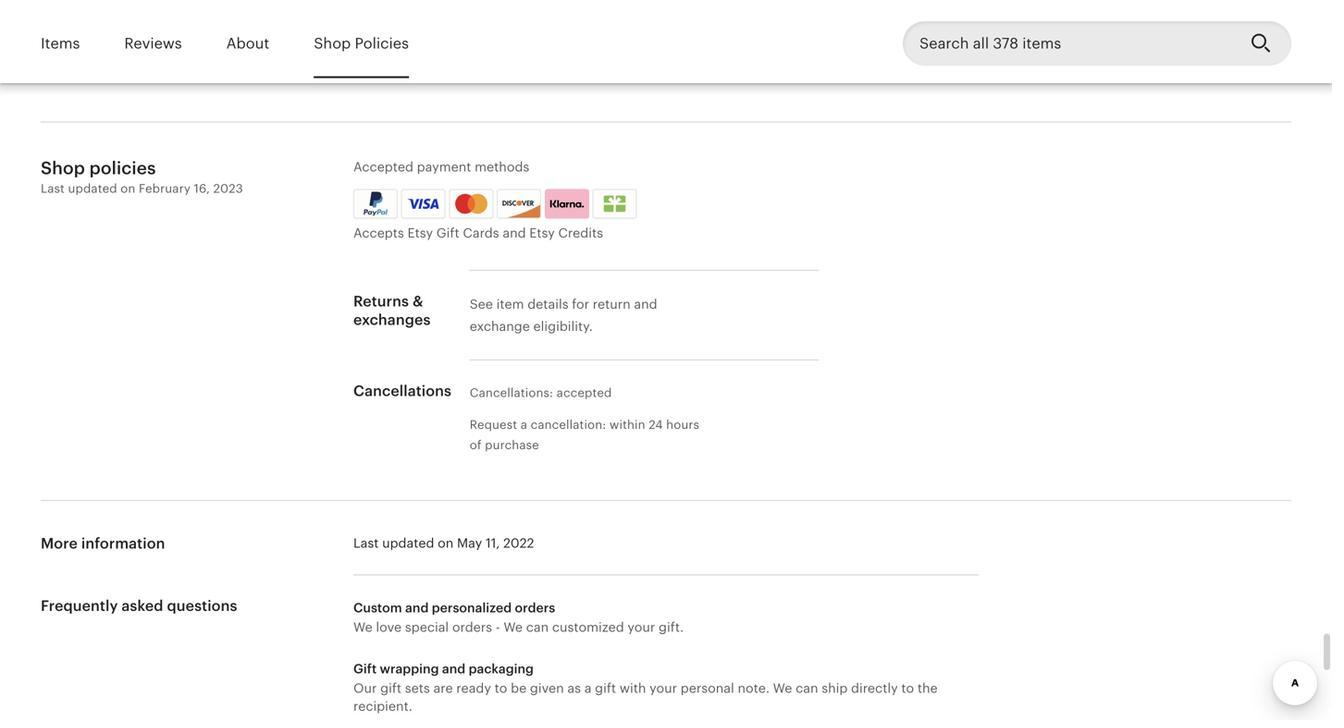 Task type: vqa. For each thing, say whether or not it's contained in the screenshot.
$ 30.40 $ 38.00
no



Task type: locate. For each thing, give the bounding box(es) containing it.
1 vertical spatial gift
[[354, 662, 377, 677]]

special
[[405, 620, 449, 635]]

for up eligibility.
[[572, 297, 590, 312]]

0 vertical spatial shop
[[314, 35, 351, 52]]

gift
[[437, 226, 460, 241], [354, 662, 377, 677]]

1 horizontal spatial a
[[585, 682, 592, 696]]

accepted
[[557, 386, 612, 400]]

i right 3.
[[432, 0, 436, 7]]

updated left may
[[382, 536, 434, 551]]

cancellation:
[[531, 418, 606, 432]]

started
[[522, 10, 566, 25]]

we right note.
[[773, 682, 793, 696]]

my up market.
[[615, 29, 634, 43]]

gift left with
[[595, 682, 616, 696]]

and inside see item details for return and exchange eligibility.
[[634, 297, 658, 312]]

etsy down the visa icon
[[408, 226, 433, 241]]

1 horizontal spatial the
[[918, 682, 938, 696]]

for
[[563, 0, 580, 7], [446, 29, 464, 43], [594, 29, 612, 43], [496, 47, 513, 61], [572, 297, 590, 312]]

0 horizontal spatial the
[[516, 47, 537, 61]]

married +  3.   i became passionate for healthy (non synthetic) products.                  i started making bath products for my own family, then for my friends and eventually for the bigger market.
[[355, 0, 634, 61]]

1 horizontal spatial gift
[[595, 682, 616, 696]]

can inside the gift wrapping and packaging our gift sets are ready to be given as a gift with your personal note. we can ship directly to the recipient.
[[796, 682, 819, 696]]

giftcard image
[[599, 196, 631, 212]]

the right directly
[[918, 682, 938, 696]]

can
[[526, 620, 549, 635], [796, 682, 819, 696]]

shop left bath
[[314, 35, 351, 52]]

for down the own
[[496, 47, 513, 61]]

2 etsy from the left
[[530, 226, 555, 241]]

0 vertical spatial i
[[432, 0, 436, 7]]

reviews link
[[124, 22, 182, 65]]

be
[[511, 682, 527, 696]]

the down family,
[[516, 47, 537, 61]]

policies
[[89, 158, 156, 178]]

last
[[41, 182, 65, 196], [354, 536, 379, 551]]

0 vertical spatial a
[[521, 418, 528, 432]]

can inside custom and personalized orders we love special orders - we can customized your gift.
[[526, 620, 549, 635]]

i down the passionate
[[515, 10, 519, 25]]

orders up 'customized' at the left bottom of page
[[515, 601, 556, 616]]

shop inside shop policies last updated on february 16, 2023
[[41, 158, 85, 178]]

orders down personalized
[[452, 620, 492, 635]]

0 horizontal spatial gift
[[354, 662, 377, 677]]

a inside request a cancellation: within 24 hours of purchase
[[521, 418, 528, 432]]

gift up recipient.
[[381, 682, 402, 696]]

orders
[[515, 601, 556, 616], [452, 620, 492, 635]]

products.
[[452, 10, 511, 25]]

request
[[470, 418, 518, 432]]

methods
[[475, 160, 530, 174]]

2 my from the left
[[615, 29, 634, 43]]

can right -
[[526, 620, 549, 635]]

gift left cards
[[437, 226, 460, 241]]

sets
[[405, 682, 430, 696]]

0 vertical spatial your
[[628, 620, 656, 635]]

0 horizontal spatial updated
[[68, 182, 117, 196]]

and down products
[[402, 47, 425, 61]]

shop policies
[[314, 35, 409, 52]]

eligibility.
[[534, 319, 593, 334]]

personal
[[681, 682, 735, 696]]

accepts etsy gift cards and etsy credits
[[354, 226, 603, 241]]

on
[[121, 182, 136, 196], [438, 536, 454, 551]]

0 vertical spatial the
[[516, 47, 537, 61]]

a up purchase
[[521, 418, 528, 432]]

0 horizontal spatial on
[[121, 182, 136, 196]]

accepted payment methods
[[354, 160, 530, 174]]

returns & exchanges
[[354, 293, 431, 329]]

1 horizontal spatial etsy
[[530, 226, 555, 241]]

more information
[[41, 536, 165, 552]]

and inside custom and personalized orders we love special orders - we can customized your gift.
[[405, 601, 429, 616]]

to
[[495, 682, 508, 696], [902, 682, 914, 696]]

updated down policies
[[68, 182, 117, 196]]

exchange
[[470, 319, 530, 334]]

0 vertical spatial orders
[[515, 601, 556, 616]]

1 horizontal spatial can
[[796, 682, 819, 696]]

16,
[[194, 182, 210, 196]]

return
[[593, 297, 631, 312]]

packaging
[[469, 662, 534, 677]]

on left may
[[438, 536, 454, 551]]

0 horizontal spatial to
[[495, 682, 508, 696]]

shop left policies
[[41, 158, 85, 178]]

Search all 378 items text field
[[903, 21, 1236, 66]]

custom
[[354, 601, 402, 616]]

1 horizontal spatial i
[[515, 10, 519, 25]]

questions
[[167, 598, 237, 615]]

we inside the gift wrapping and packaging our gift sets are ready to be given as a gift with your personal note. we can ship directly to the recipient.
[[773, 682, 793, 696]]

0 horizontal spatial my
[[467, 29, 486, 43]]

february
[[139, 182, 191, 196]]

purchase
[[485, 439, 539, 453]]

my
[[467, 29, 486, 43], [615, 29, 634, 43]]

as
[[568, 682, 581, 696]]

1 horizontal spatial updated
[[382, 536, 434, 551]]

and right return
[[634, 297, 658, 312]]

can left the ship
[[796, 682, 819, 696]]

gift up our
[[354, 662, 377, 677]]

gift inside the gift wrapping and packaging our gift sets are ready to be given as a gift with your personal note. we can ship directly to the recipient.
[[354, 662, 377, 677]]

on down policies
[[121, 182, 136, 196]]

i
[[432, 0, 436, 7], [515, 10, 519, 25]]

accepts
[[354, 226, 404, 241]]

(non
[[355, 10, 384, 25]]

we down custom on the bottom of page
[[354, 620, 373, 635]]

0 horizontal spatial can
[[526, 620, 549, 635]]

2 gift from the left
[[595, 682, 616, 696]]

my down products.
[[467, 29, 486, 43]]

to left be
[[495, 682, 508, 696]]

personalized
[[432, 601, 512, 616]]

1 vertical spatial the
[[918, 682, 938, 696]]

directly
[[851, 682, 898, 696]]

with
[[620, 682, 646, 696]]

products
[[387, 29, 443, 43]]

ready
[[457, 682, 491, 696]]

1 vertical spatial last
[[354, 536, 379, 551]]

shop
[[314, 35, 351, 52], [41, 158, 85, 178]]

we right -
[[504, 620, 523, 635]]

a right as
[[585, 682, 592, 696]]

and up special
[[405, 601, 429, 616]]

1 vertical spatial can
[[796, 682, 819, 696]]

your right with
[[650, 682, 678, 696]]

0 horizontal spatial last
[[41, 182, 65, 196]]

may
[[457, 536, 482, 551]]

0 vertical spatial can
[[526, 620, 549, 635]]

synthetic)
[[387, 10, 448, 25]]

1 vertical spatial on
[[438, 536, 454, 551]]

bigger
[[540, 47, 581, 61]]

the
[[516, 47, 537, 61], [918, 682, 938, 696]]

etsy
[[408, 226, 433, 241], [530, 226, 555, 241]]

0 vertical spatial last
[[41, 182, 65, 196]]

1 horizontal spatial to
[[902, 682, 914, 696]]

0 horizontal spatial gift
[[381, 682, 402, 696]]

a
[[521, 418, 528, 432], [585, 682, 592, 696]]

customized
[[552, 620, 624, 635]]

2023
[[213, 182, 243, 196]]

0 vertical spatial updated
[[68, 182, 117, 196]]

etsy down discover image
[[530, 226, 555, 241]]

and up are
[[442, 662, 466, 677]]

the inside the gift wrapping and packaging our gift sets are ready to be given as a gift with your personal note. we can ship directly to the recipient.
[[918, 682, 938, 696]]

to right directly
[[902, 682, 914, 696]]

the inside the married +  3.   i became passionate for healthy (non synthetic) products.                  i started making bath products for my own family, then for my friends and eventually for the bigger market.
[[516, 47, 537, 61]]

1 etsy from the left
[[408, 226, 433, 241]]

within
[[610, 418, 646, 432]]

0 vertical spatial on
[[121, 182, 136, 196]]

1 horizontal spatial gift
[[437, 226, 460, 241]]

your inside the gift wrapping and packaging our gift sets are ready to be given as a gift with your personal note. we can ship directly to the recipient.
[[650, 682, 678, 696]]

2 horizontal spatial we
[[773, 682, 793, 696]]

0 horizontal spatial etsy
[[408, 226, 433, 241]]

your left gift.
[[628, 620, 656, 635]]

0 horizontal spatial a
[[521, 418, 528, 432]]

1 gift from the left
[[381, 682, 402, 696]]

1 vertical spatial your
[[650, 682, 678, 696]]

about
[[226, 35, 270, 52]]

cancellations:
[[470, 386, 554, 400]]

1 horizontal spatial shop
[[314, 35, 351, 52]]

cancellations
[[354, 383, 452, 400]]

mastercard image
[[452, 192, 491, 216]]

1 to from the left
[[495, 682, 508, 696]]

exchanges
[[354, 312, 431, 329]]

1 vertical spatial a
[[585, 682, 592, 696]]

on inside shop policies last updated on february 16, 2023
[[121, 182, 136, 196]]

we
[[354, 620, 373, 635], [504, 620, 523, 635], [773, 682, 793, 696]]

1 horizontal spatial my
[[615, 29, 634, 43]]

1 vertical spatial shop
[[41, 158, 85, 178]]

1 vertical spatial orders
[[452, 620, 492, 635]]

and
[[402, 47, 425, 61], [503, 226, 526, 241], [634, 297, 658, 312], [405, 601, 429, 616], [442, 662, 466, 677]]

1 horizontal spatial on
[[438, 536, 454, 551]]

updated
[[68, 182, 117, 196], [382, 536, 434, 551]]

policies
[[355, 35, 409, 52]]

0 horizontal spatial shop
[[41, 158, 85, 178]]



Task type: describe. For each thing, give the bounding box(es) containing it.
0 horizontal spatial orders
[[452, 620, 492, 635]]

custom and personalized orders we love special orders - we can customized your gift.
[[354, 601, 684, 635]]

1 horizontal spatial we
[[504, 620, 523, 635]]

shop policies last updated on february 16, 2023
[[41, 158, 243, 196]]

information
[[81, 536, 165, 552]]

11,
[[486, 536, 500, 551]]

items link
[[41, 22, 80, 65]]

discover image
[[498, 193, 542, 220]]

for inside see item details for return and exchange eligibility.
[[572, 297, 590, 312]]

request a cancellation: within 24 hours of purchase
[[470, 418, 700, 453]]

family,
[[519, 29, 559, 43]]

see
[[470, 297, 493, 312]]

wrapping
[[380, 662, 439, 677]]

for up eventually
[[446, 29, 464, 43]]

0 horizontal spatial we
[[354, 620, 373, 635]]

shop for policies
[[41, 158, 85, 178]]

1 my from the left
[[467, 29, 486, 43]]

making
[[570, 10, 615, 25]]

2 to from the left
[[902, 682, 914, 696]]

frequently
[[41, 598, 118, 615]]

0 horizontal spatial i
[[432, 0, 436, 7]]

ship
[[822, 682, 848, 696]]

items
[[41, 35, 80, 52]]

asked
[[122, 598, 163, 615]]

2022
[[503, 536, 534, 551]]

shop policies link
[[314, 22, 409, 65]]

gift wrapping and packaging our gift sets are ready to be given as a gift with your personal note. we can ship directly to the recipient.
[[354, 662, 938, 714]]

friends
[[355, 47, 399, 61]]

are
[[434, 682, 453, 696]]

visa image
[[408, 196, 439, 212]]

returns
[[354, 293, 409, 310]]

more
[[41, 536, 78, 552]]

last inside shop policies last updated on february 16, 2023
[[41, 182, 65, 196]]

love
[[376, 620, 402, 635]]

and inside the gift wrapping and packaging our gift sets are ready to be given as a gift with your personal note. we can ship directly to the recipient.
[[442, 662, 466, 677]]

1 vertical spatial updated
[[382, 536, 434, 551]]

passionate
[[492, 0, 559, 7]]

last updated on may 11, 2022
[[354, 536, 534, 551]]

1 horizontal spatial last
[[354, 536, 379, 551]]

-
[[496, 620, 500, 635]]

own
[[489, 29, 515, 43]]

see item details for return and exchange eligibility.
[[470, 297, 658, 334]]

payment
[[417, 160, 471, 174]]

recipient.
[[354, 700, 413, 714]]

for up making
[[563, 0, 580, 7]]

details
[[528, 297, 569, 312]]

&
[[413, 293, 423, 310]]

market.
[[584, 47, 631, 61]]

+
[[407, 0, 413, 7]]

paypal image
[[356, 192, 395, 216]]

given
[[530, 682, 564, 696]]

became
[[439, 0, 489, 7]]

hours
[[666, 418, 700, 432]]

3.
[[417, 0, 428, 7]]

reviews
[[124, 35, 182, 52]]

your inside custom and personalized orders we love special orders - we can customized your gift.
[[628, 620, 656, 635]]

shop for policies
[[314, 35, 351, 52]]

healthy
[[583, 0, 629, 7]]

of
[[470, 439, 482, 453]]

updated inside shop policies last updated on february 16, 2023
[[68, 182, 117, 196]]

married
[[355, 0, 403, 7]]

eventually
[[429, 47, 492, 61]]

accepted
[[354, 160, 414, 174]]

a inside the gift wrapping and packaging our gift sets are ready to be given as a gift with your personal note. we can ship directly to the recipient.
[[585, 682, 592, 696]]

cancellations: accepted
[[470, 386, 612, 400]]

and inside the married +  3.   i became passionate for healthy (non synthetic) products.                  i started making bath products for my own family, then for my friends and eventually for the bigger market.
[[402, 47, 425, 61]]

cards
[[463, 226, 499, 241]]

our
[[354, 682, 377, 696]]

0 vertical spatial gift
[[437, 226, 460, 241]]

about link
[[226, 22, 270, 65]]

bath
[[355, 29, 383, 43]]

credits
[[559, 226, 603, 241]]

1 vertical spatial i
[[515, 10, 519, 25]]

item
[[497, 297, 524, 312]]

frequently asked questions
[[41, 598, 237, 615]]

gift.
[[659, 620, 684, 635]]

and down discover image
[[503, 226, 526, 241]]

klarna image
[[545, 189, 589, 219]]

for up market.
[[594, 29, 612, 43]]

note.
[[738, 682, 770, 696]]

then
[[563, 29, 591, 43]]

1 horizontal spatial orders
[[515, 601, 556, 616]]

24
[[649, 418, 663, 432]]



